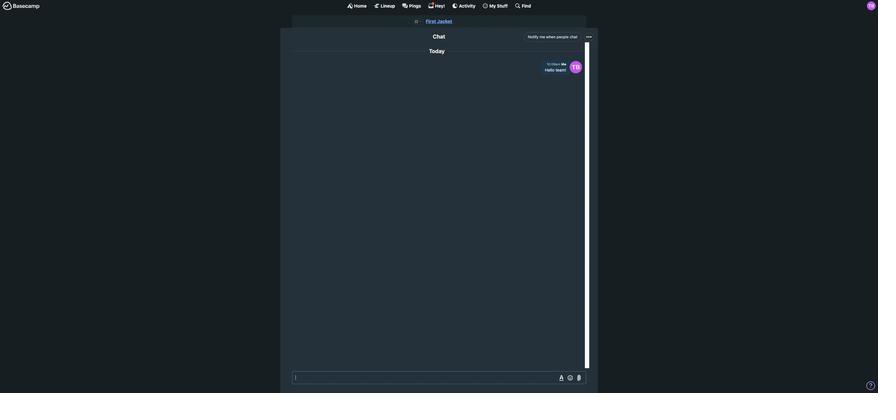 Task type: describe. For each thing, give the bounding box(es) containing it.
hey!
[[435, 3, 445, 8]]

my stuff
[[489, 3, 508, 8]]

activity
[[459, 3, 475, 8]]

when
[[546, 34, 556, 39]]

home link
[[347, 3, 367, 9]]

hey! button
[[428, 2, 445, 9]]

pings button
[[402, 3, 421, 9]]

main element
[[0, 0, 878, 11]]

first
[[426, 19, 436, 24]]

pings
[[409, 3, 421, 8]]

find
[[522, 3, 531, 8]]

notify me when people chat link
[[524, 32, 582, 42]]

today
[[429, 48, 445, 54]]

lineup
[[381, 3, 395, 8]]

first jacket link
[[426, 19, 452, 24]]

notify me when people chat
[[528, 34, 577, 39]]

1 vertical spatial tyler black image
[[570, 61, 582, 73]]

hello
[[545, 67, 555, 72]]

my
[[489, 3, 496, 8]]

10:09am
[[547, 62, 560, 66]]



Task type: vqa. For each thing, say whether or not it's contained in the screenshot.
The Tyler Black icon inside the Main element
yes



Task type: locate. For each thing, give the bounding box(es) containing it.
my stuff button
[[482, 3, 508, 9]]

chat
[[570, 34, 577, 39]]

10:09am link
[[547, 62, 560, 66]]

first jacket
[[426, 19, 452, 24]]

me
[[540, 34, 545, 39]]

10:09am element
[[547, 62, 560, 66]]

people
[[557, 34, 569, 39]]

stuff
[[497, 3, 508, 8]]

notify
[[528, 34, 539, 39]]

switch accounts image
[[2, 1, 40, 11]]

tyler black image inside main element
[[867, 1, 876, 10]]

None text field
[[292, 371, 586, 384]]

0 horizontal spatial tyler black image
[[570, 61, 582, 73]]

team!
[[556, 67, 566, 72]]

0 vertical spatial tyler black image
[[867, 1, 876, 10]]

lineup link
[[374, 3, 395, 9]]

tyler black image
[[867, 1, 876, 10], [570, 61, 582, 73]]

home
[[354, 3, 367, 8]]

10:09am hello team!
[[545, 62, 566, 72]]

jacket
[[437, 19, 452, 24]]

chat
[[433, 33, 445, 40]]

activity link
[[452, 3, 475, 9]]

find button
[[515, 3, 531, 9]]

1 horizontal spatial tyler black image
[[867, 1, 876, 10]]



